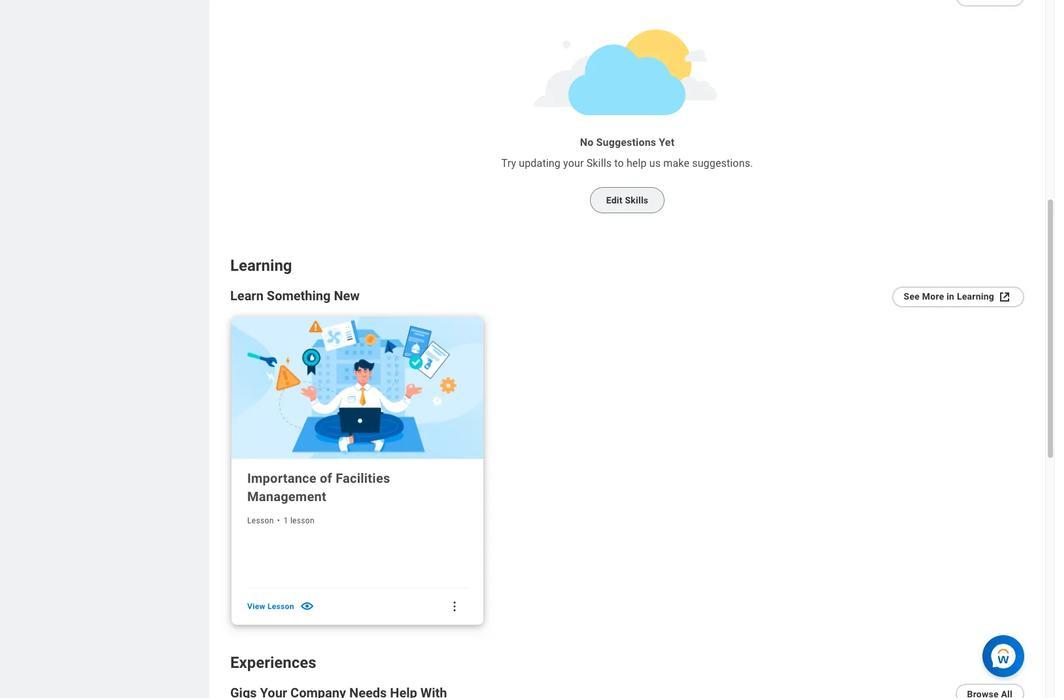 Task type: vqa. For each thing, say whether or not it's contained in the screenshot.
compensation link on the left of the page
no



Task type: describe. For each thing, give the bounding box(es) containing it.
1 horizontal spatial learning
[[958, 291, 995, 302]]

facilities
[[336, 470, 390, 486]]

0 horizontal spatial skills
[[587, 157, 612, 170]]

1 lesson
[[284, 516, 315, 525]]

try updating your skills to help us make suggestions.
[[502, 157, 754, 170]]

view
[[247, 602, 266, 611]]

experiences
[[230, 654, 317, 672]]

0 vertical spatial lesson
[[247, 516, 274, 525]]

new
[[334, 288, 360, 304]]

1
[[284, 516, 288, 525]]

0 horizontal spatial learning
[[230, 257, 292, 275]]

help
[[627, 157, 647, 170]]

management
[[247, 489, 327, 504]]

yet
[[659, 136, 675, 149]]

no
[[581, 136, 594, 149]]

try
[[502, 157, 517, 170]]

importance of facilities management link
[[247, 469, 468, 506]]

something
[[267, 288, 331, 304]]

in
[[947, 291, 955, 302]]

updating
[[519, 157, 561, 170]]

skills inside button
[[625, 195, 649, 206]]

visible image
[[300, 599, 315, 614]]

to
[[615, 157, 624, 170]]

edit
[[607, 195, 623, 206]]



Task type: locate. For each thing, give the bounding box(es) containing it.
skills
[[587, 157, 612, 170], [625, 195, 649, 206]]

skills left to
[[587, 157, 612, 170]]

1 vertical spatial learning
[[958, 291, 995, 302]]

learning right in
[[958, 291, 995, 302]]

see
[[904, 291, 920, 302]]

importance of facilities management image
[[232, 317, 484, 459]]

edit skills
[[607, 195, 649, 206]]

more
[[923, 291, 945, 302]]

external link element
[[998, 289, 1013, 305]]

1 horizontal spatial skills
[[625, 195, 649, 206]]

related actions vertical image
[[448, 600, 461, 613]]

make
[[664, 157, 690, 170]]

learning up the learn
[[230, 257, 292, 275]]

importance
[[247, 470, 317, 486]]

0 vertical spatial learning
[[230, 257, 292, 275]]

lesson
[[247, 516, 274, 525], [268, 602, 294, 611]]

lesson left 1
[[247, 516, 274, 525]]

learn something new
[[230, 288, 360, 304]]

view lesson
[[247, 602, 294, 611]]

lesson inside "importance of facilities management" element
[[268, 602, 294, 611]]

us
[[650, 157, 661, 170]]

1 vertical spatial skills
[[625, 195, 649, 206]]

your
[[564, 157, 584, 170]]

see more in learning link
[[893, 287, 1025, 308]]

importance of facilities management element
[[247, 599, 315, 614]]

lesson right view
[[268, 602, 294, 611]]

learn
[[230, 288, 264, 304]]

external link image
[[998, 289, 1013, 305]]

0 vertical spatial skills
[[587, 157, 612, 170]]

lesson
[[291, 516, 315, 525]]

importance of facilities management
[[247, 470, 390, 504]]

1 vertical spatial lesson
[[268, 602, 294, 611]]

no suggestions yet
[[581, 136, 675, 149]]

skills right the edit
[[625, 195, 649, 206]]

suggestions.
[[693, 157, 754, 170]]

see more in learning
[[904, 291, 995, 302]]

edit skills button
[[590, 187, 665, 214]]

of
[[320, 470, 333, 486]]

suggestions
[[597, 136, 657, 149]]

learning
[[230, 257, 292, 275], [958, 291, 995, 302]]



